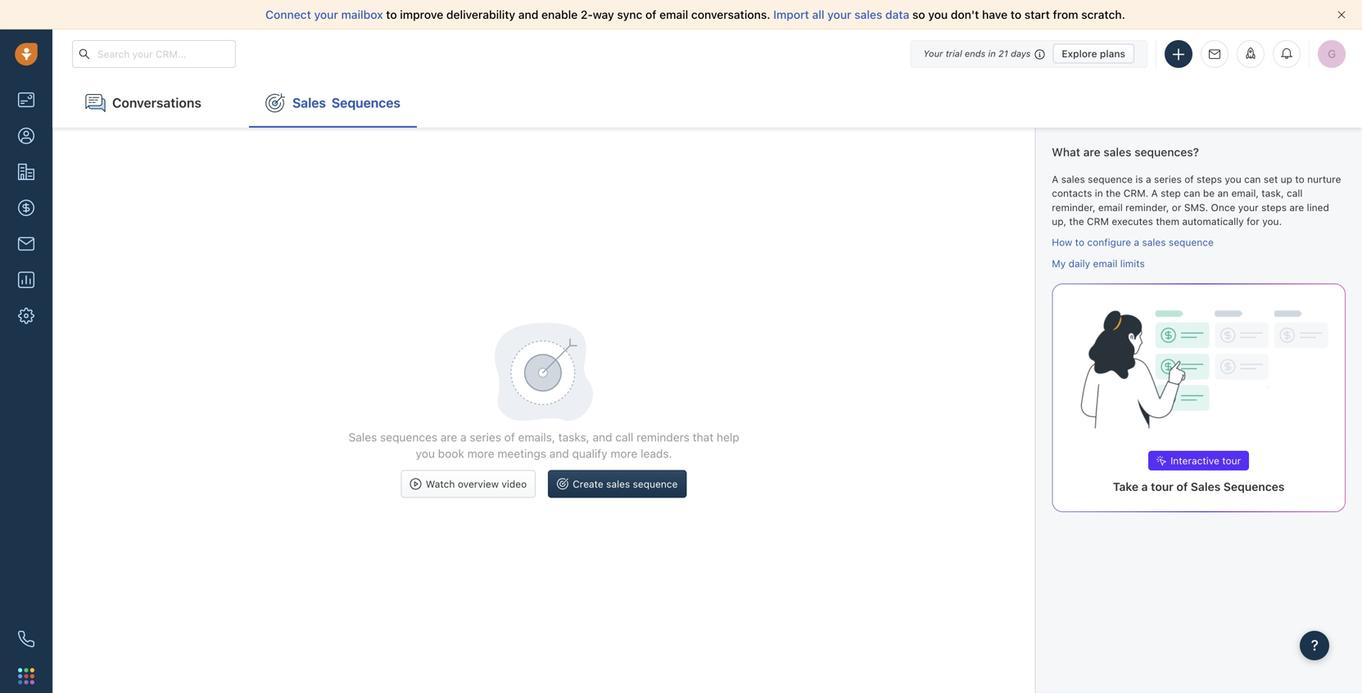 Task type: vqa. For each thing, say whether or not it's contained in the screenshot.
Team. within us lead routing this rule routes leads from the us region to the right sales reps in your team.  it helps with targeted outreach and higher conversions.
no



Task type: describe. For each thing, give the bounding box(es) containing it.
be
[[1203, 188, 1215, 199]]

in inside 'a sales sequence is a series of steps you can set up to nurture contacts in the crm. a step can be an email, task, call reminder, email reminder, or sms. once your steps are lined up, the crm executes them automatically for you.'
[[1095, 188, 1103, 199]]

tasks,
[[558, 431, 590, 444]]

you inside 'a sales sequence is a series of steps you can set up to nurture contacts in the crm. a step can be an email, task, call reminder, email reminder, or sms. once your steps are lined up, the crm executes them automatically for you.'
[[1225, 174, 1242, 185]]

sales down them in the right of the page
[[1142, 237, 1166, 248]]

qualify
[[572, 447, 607, 461]]

explore plans
[[1062, 48, 1125, 59]]

0 vertical spatial steps
[[1197, 174, 1222, 185]]

0 horizontal spatial the
[[1069, 216, 1084, 227]]

once
[[1211, 202, 1236, 213]]

mailbox
[[341, 8, 383, 21]]

are inside 'a sales sequence is a series of steps you can set up to nurture contacts in the crm. a step can be an email, task, call reminder, email reminder, or sms. once your steps are lined up, the crm executes them automatically for you.'
[[1290, 202, 1304, 213]]

executes
[[1112, 216, 1153, 227]]

what
[[1052, 145, 1080, 159]]

to left start
[[1011, 8, 1022, 21]]

what are sales sequences?
[[1052, 145, 1199, 159]]

2-
[[581, 8, 593, 21]]

your
[[923, 48, 943, 59]]

sales sequences
[[292, 95, 400, 111]]

send email image
[[1209, 49, 1220, 60]]

explore
[[1062, 48, 1097, 59]]

1 vertical spatial steps
[[1262, 202, 1287, 213]]

set
[[1264, 174, 1278, 185]]

contacts
[[1052, 188, 1092, 199]]

data
[[885, 8, 909, 21]]

configure
[[1087, 237, 1131, 248]]

book
[[438, 447, 464, 461]]

lined
[[1307, 202, 1329, 213]]

series inside 'a sales sequence is a series of steps you can set up to nurture contacts in the crm. a step can be an email, task, call reminder, email reminder, or sms. once your steps are lined up, the crm executes them automatically for you.'
[[1154, 174, 1182, 185]]

my
[[1052, 258, 1066, 269]]

connect your mailbox link
[[265, 8, 386, 21]]

sales inside 'a sales sequence is a series of steps you can set up to nurture contacts in the crm. a step can be an email, task, call reminder, email reminder, or sms. once your steps are lined up, the crm executes them automatically for you.'
[[1061, 174, 1085, 185]]

help
[[717, 431, 739, 444]]

1 more from the left
[[467, 447, 494, 461]]

of right sync
[[646, 8, 657, 21]]

so
[[912, 8, 925, 21]]

that
[[693, 431, 714, 444]]

0 horizontal spatial and
[[518, 8, 539, 21]]

2 more from the left
[[611, 447, 638, 461]]

email,
[[1231, 188, 1259, 199]]

days
[[1011, 48, 1031, 59]]

task,
[[1262, 188, 1284, 199]]

1 reminder, from the left
[[1052, 202, 1096, 213]]

0 vertical spatial the
[[1106, 188, 1121, 199]]

1 horizontal spatial your
[[827, 8, 852, 21]]

connect your mailbox to improve deliverability and enable 2-way sync of email conversations. import all your sales data so you don't have to start from scratch.
[[265, 8, 1125, 21]]

0 horizontal spatial tour
[[1151, 480, 1174, 494]]

take a tour of sales sequences
[[1113, 480, 1285, 494]]

how to configure a sales sequence
[[1052, 237, 1214, 248]]

connect
[[265, 8, 311, 21]]

conversations.
[[691, 8, 770, 21]]

take
[[1113, 480, 1139, 494]]

to right how
[[1075, 237, 1085, 248]]

or
[[1172, 202, 1182, 213]]

1 horizontal spatial sequences
[[1224, 480, 1285, 494]]

a right 'take'
[[1142, 480, 1148, 494]]

meetings
[[498, 447, 546, 461]]

ends
[[965, 48, 986, 59]]

2 vertical spatial email
[[1093, 258, 1118, 269]]

sales sequences are a series of emails, tasks, and call reminders that help you book more meetings and qualify more leads.
[[349, 431, 739, 461]]

crm.
[[1124, 188, 1149, 199]]

leads.
[[641, 447, 672, 461]]

0 vertical spatial can
[[1244, 174, 1261, 185]]

2 horizontal spatial and
[[593, 431, 612, 444]]

you inside sales sequences are a series of emails, tasks, and call reminders that help you book more meetings and qualify more leads.
[[416, 447, 435, 461]]

my daily email limits link
[[1052, 258, 1145, 269]]

crm
[[1087, 216, 1109, 227]]

0 vertical spatial in
[[988, 48, 996, 59]]

1 horizontal spatial you
[[928, 8, 948, 21]]

1 vertical spatial sequence
[[1169, 237, 1214, 248]]

improve
[[400, 8, 443, 21]]

sequences
[[380, 431, 437, 444]]

your inside 'a sales sequence is a series of steps you can set up to nurture contacts in the crm. a step can be an email, task, call reminder, email reminder, or sms. once your steps are lined up, the crm executes them automatically for you.'
[[1238, 202, 1259, 213]]

sales for sales sequences
[[292, 95, 326, 111]]

sales up crm. at top right
[[1104, 145, 1132, 159]]

to inside 'a sales sequence is a series of steps you can set up to nurture contacts in the crm. a step can be an email, task, call reminder, email reminder, or sms. once your steps are lined up, the crm executes them automatically for you.'
[[1295, 174, 1305, 185]]

2 vertical spatial sales
[[1191, 480, 1221, 494]]

from
[[1053, 8, 1078, 21]]

start
[[1025, 8, 1050, 21]]

reminders
[[637, 431, 690, 444]]

is
[[1136, 174, 1143, 185]]

sales inside button
[[606, 479, 630, 490]]

Search your CRM... text field
[[72, 40, 236, 68]]

your trial ends in 21 days
[[923, 48, 1031, 59]]

a sales sequence is a series of steps you can set up to nurture contacts in the crm. a step can be an email, task, call reminder, email reminder, or sms. once your steps are lined up, the crm executes them automatically for you.
[[1052, 174, 1341, 227]]

daily
[[1069, 258, 1090, 269]]

nurture
[[1307, 174, 1341, 185]]

way
[[593, 8, 614, 21]]

email inside 'a sales sequence is a series of steps you can set up to nurture contacts in the crm. a step can be an email, task, call reminder, email reminder, or sms. once your steps are lined up, the crm executes them automatically for you.'
[[1098, 202, 1123, 213]]



Task type: locate. For each thing, give the bounding box(es) containing it.
your down email,
[[1238, 202, 1259, 213]]

all
[[812, 8, 824, 21]]

you down 'sequences' at the left
[[416, 447, 435, 461]]

more
[[467, 447, 494, 461], [611, 447, 638, 461]]

1 horizontal spatial call
[[1287, 188, 1303, 199]]

steps up be at top
[[1197, 174, 1222, 185]]

trial
[[946, 48, 962, 59]]

sales
[[855, 8, 882, 21], [1104, 145, 1132, 159], [1061, 174, 1085, 185], [1142, 237, 1166, 248], [606, 479, 630, 490]]

of up the sms.
[[1185, 174, 1194, 185]]

a up contacts
[[1052, 174, 1059, 185]]

tab list
[[52, 79, 417, 128]]

sequence down automatically
[[1169, 237, 1214, 248]]

in left 21
[[988, 48, 996, 59]]

1 horizontal spatial and
[[549, 447, 569, 461]]

conversations link
[[69, 79, 233, 128]]

a up the limits
[[1134, 237, 1139, 248]]

email right sync
[[660, 8, 688, 21]]

0 vertical spatial call
[[1287, 188, 1303, 199]]

steps down task,
[[1262, 202, 1287, 213]]

close image
[[1338, 11, 1346, 19]]

2 horizontal spatial are
[[1290, 202, 1304, 213]]

1 horizontal spatial in
[[1095, 188, 1103, 199]]

series up step
[[1154, 174, 1182, 185]]

sales right create
[[606, 479, 630, 490]]

explore plans link
[[1053, 44, 1134, 63]]

0 vertical spatial a
[[1052, 174, 1059, 185]]

email up crm
[[1098, 202, 1123, 213]]

sales sequences link
[[249, 79, 417, 128]]

1 horizontal spatial can
[[1244, 174, 1261, 185]]

watch
[[426, 479, 455, 490]]

1 horizontal spatial reminder,
[[1126, 202, 1169, 213]]

1 horizontal spatial steps
[[1262, 202, 1287, 213]]

sequence inside button
[[633, 479, 678, 490]]

are left lined
[[1290, 202, 1304, 213]]

call down up
[[1287, 188, 1303, 199]]

have
[[982, 8, 1008, 21]]

0 horizontal spatial sequence
[[633, 479, 678, 490]]

your right all
[[827, 8, 852, 21]]

are inside sales sequences are a series of emails, tasks, and call reminders that help you book more meetings and qualify more leads.
[[441, 431, 457, 444]]

0 vertical spatial and
[[518, 8, 539, 21]]

what's new image
[[1245, 48, 1257, 59]]

0 horizontal spatial call
[[615, 431, 634, 444]]

sequence for a sales sequence is a series of steps you can set up to nurture contacts in the crm. a step can be an email, task, call reminder, email reminder, or sms. once your steps are lined up, the crm executes them automatically for you.
[[1088, 174, 1133, 185]]

1 horizontal spatial are
[[1083, 145, 1101, 159]]

to right the mailbox
[[386, 8, 397, 21]]

interactive
[[1171, 455, 1220, 467]]

21
[[999, 48, 1008, 59]]

step
[[1161, 188, 1181, 199]]

0 horizontal spatial steps
[[1197, 174, 1222, 185]]

limits
[[1120, 258, 1145, 269]]

in
[[988, 48, 996, 59], [1095, 188, 1103, 199]]

sequence inside 'a sales sequence is a series of steps you can set up to nurture contacts in the crm. a step can be an email, task, call reminder, email reminder, or sms. once your steps are lined up, the crm executes them automatically for you.'
[[1088, 174, 1133, 185]]

tour right interactive
[[1222, 455, 1241, 467]]

1 vertical spatial sales
[[349, 431, 377, 444]]

1 vertical spatial call
[[615, 431, 634, 444]]

a inside 'a sales sequence is a series of steps you can set up to nurture contacts in the crm. a step can be an email, task, call reminder, email reminder, or sms. once your steps are lined up, the crm executes them automatically for you.'
[[1146, 174, 1151, 185]]

how
[[1052, 237, 1072, 248]]

watch overview video button
[[401, 471, 536, 498]]

1 vertical spatial you
[[1225, 174, 1242, 185]]

0 horizontal spatial series
[[470, 431, 501, 444]]

1 horizontal spatial the
[[1106, 188, 1121, 199]]

overview
[[458, 479, 499, 490]]

are right what at the top right of the page
[[1083, 145, 1101, 159]]

reminder, down contacts
[[1052, 202, 1096, 213]]

you right so
[[928, 8, 948, 21]]

2 reminder, from the left
[[1126, 202, 1169, 213]]

call inside sales sequences are a series of emails, tasks, and call reminders that help you book more meetings and qualify more leads.
[[615, 431, 634, 444]]

2 horizontal spatial your
[[1238, 202, 1259, 213]]

create sales sequence
[[573, 479, 678, 490]]

0 vertical spatial sequence
[[1088, 174, 1133, 185]]

call left reminders
[[615, 431, 634, 444]]

are up "book" on the left
[[441, 431, 457, 444]]

to right up
[[1295, 174, 1305, 185]]

more right "book" on the left
[[467, 447, 494, 461]]

1 vertical spatial can
[[1184, 188, 1200, 199]]

automatically
[[1182, 216, 1244, 227]]

a
[[1146, 174, 1151, 185], [1134, 237, 1139, 248], [460, 431, 467, 444], [1142, 480, 1148, 494]]

a right is
[[1146, 174, 1151, 185]]

scratch.
[[1081, 8, 1125, 21]]

plans
[[1100, 48, 1125, 59]]

sales for sales sequences are a series of emails, tasks, and call reminders that help you book more meetings and qualify more leads.
[[349, 431, 377, 444]]

conversations
[[112, 95, 201, 111]]

my daily email limits
[[1052, 258, 1145, 269]]

them
[[1156, 216, 1180, 227]]

a inside sales sequences are a series of emails, tasks, and call reminders that help you book more meetings and qualify more leads.
[[460, 431, 467, 444]]

and up qualify
[[593, 431, 612, 444]]

2 horizontal spatial sales
[[1191, 480, 1221, 494]]

of inside 'a sales sequence is a series of steps you can set up to nurture contacts in the crm. a step can be an email, task, call reminder, email reminder, or sms. once your steps are lined up, the crm executes them automatically for you.'
[[1185, 174, 1194, 185]]

1 vertical spatial tour
[[1151, 480, 1174, 494]]

series inside sales sequences are a series of emails, tasks, and call reminders that help you book more meetings and qualify more leads.
[[470, 431, 501, 444]]

the right the up,
[[1069, 216, 1084, 227]]

interactive tour button
[[1148, 451, 1249, 471]]

your left the mailbox
[[314, 8, 338, 21]]

interactive tour
[[1171, 455, 1241, 467]]

deliverability
[[446, 8, 515, 21]]

phone element
[[10, 623, 43, 656]]

a
[[1052, 174, 1059, 185], [1151, 188, 1158, 199]]

series
[[1154, 174, 1182, 185], [470, 431, 501, 444]]

emails,
[[518, 431, 555, 444]]

create sales sequence button
[[548, 471, 687, 498]]

sales left data at the right of the page
[[855, 8, 882, 21]]

video
[[502, 479, 527, 490]]

1 horizontal spatial tour
[[1222, 455, 1241, 467]]

0 horizontal spatial your
[[314, 8, 338, 21]]

and
[[518, 8, 539, 21], [593, 431, 612, 444], [549, 447, 569, 461]]

an
[[1218, 188, 1229, 199]]

of inside sales sequences are a series of emails, tasks, and call reminders that help you book more meetings and qualify more leads.
[[504, 431, 515, 444]]

sales up contacts
[[1061, 174, 1085, 185]]

enable
[[542, 8, 578, 21]]

1 vertical spatial are
[[1290, 202, 1304, 213]]

reminder,
[[1052, 202, 1096, 213], [1126, 202, 1169, 213]]

tour right 'take'
[[1151, 480, 1174, 494]]

your
[[314, 8, 338, 21], [827, 8, 852, 21], [1238, 202, 1259, 213]]

email down configure
[[1093, 258, 1118, 269]]

create
[[573, 479, 604, 490]]

1 horizontal spatial a
[[1151, 188, 1158, 199]]

0 vertical spatial email
[[660, 8, 688, 21]]

of down interactive
[[1177, 480, 1188, 494]]

can up the sms.
[[1184, 188, 1200, 199]]

sequence down leads.
[[633, 479, 678, 490]]

0 horizontal spatial in
[[988, 48, 996, 59]]

watch overview video
[[426, 479, 527, 490]]

0 horizontal spatial you
[[416, 447, 435, 461]]

0 horizontal spatial can
[[1184, 188, 1200, 199]]

0 horizontal spatial sales
[[292, 95, 326, 111]]

and down tasks,
[[549, 447, 569, 461]]

1 vertical spatial series
[[470, 431, 501, 444]]

1 vertical spatial in
[[1095, 188, 1103, 199]]

sales
[[292, 95, 326, 111], [349, 431, 377, 444], [1191, 480, 1221, 494]]

more up create sales sequence at the left of page
[[611, 447, 638, 461]]

freshworks switcher image
[[18, 669, 34, 685]]

0 horizontal spatial a
[[1052, 174, 1059, 185]]

2 horizontal spatial you
[[1225, 174, 1242, 185]]

1 vertical spatial a
[[1151, 188, 1158, 199]]

a left step
[[1151, 188, 1158, 199]]

the
[[1106, 188, 1121, 199], [1069, 216, 1084, 227]]

you
[[928, 8, 948, 21], [1225, 174, 1242, 185], [416, 447, 435, 461]]

0 vertical spatial are
[[1083, 145, 1101, 159]]

of up meetings
[[504, 431, 515, 444]]

and left the enable
[[518, 8, 539, 21]]

0 horizontal spatial reminder,
[[1052, 202, 1096, 213]]

tab list containing conversations
[[52, 79, 417, 128]]

call inside 'a sales sequence is a series of steps you can set up to nurture contacts in the crm. a step can be an email, task, call reminder, email reminder, or sms. once your steps are lined up, the crm executes them automatically for you.'
[[1287, 188, 1303, 199]]

0 vertical spatial sequences
[[332, 95, 400, 111]]

sales inside sales sequences are a series of emails, tasks, and call reminders that help you book more meetings and qualify more leads.
[[349, 431, 377, 444]]

reminder, down crm. at top right
[[1126, 202, 1169, 213]]

can up email,
[[1244, 174, 1261, 185]]

you up an
[[1225, 174, 1242, 185]]

are
[[1083, 145, 1101, 159], [1290, 202, 1304, 213], [441, 431, 457, 444]]

sequence left is
[[1088, 174, 1133, 185]]

in right contacts
[[1095, 188, 1103, 199]]

up,
[[1052, 216, 1067, 227]]

1 vertical spatial email
[[1098, 202, 1123, 213]]

0 vertical spatial tour
[[1222, 455, 1241, 467]]

tour inside "button"
[[1222, 455, 1241, 467]]

0 vertical spatial sales
[[292, 95, 326, 111]]

2 vertical spatial you
[[416, 447, 435, 461]]

1 vertical spatial the
[[1069, 216, 1084, 227]]

0 horizontal spatial more
[[467, 447, 494, 461]]

you.
[[1262, 216, 1282, 227]]

the left crm. at top right
[[1106, 188, 1121, 199]]

0 horizontal spatial sequences
[[332, 95, 400, 111]]

how to configure a sales sequence link
[[1052, 237, 1214, 248]]

0 vertical spatial you
[[928, 8, 948, 21]]

can
[[1244, 174, 1261, 185], [1184, 188, 1200, 199]]

1 horizontal spatial series
[[1154, 174, 1182, 185]]

0 horizontal spatial are
[[441, 431, 457, 444]]

import
[[773, 8, 809, 21]]

1 vertical spatial and
[[593, 431, 612, 444]]

for
[[1247, 216, 1260, 227]]

a up "book" on the left
[[460, 431, 467, 444]]

sequence for create sales sequence
[[633, 479, 678, 490]]

2 horizontal spatial sequence
[[1169, 237, 1214, 248]]

1 horizontal spatial sequence
[[1088, 174, 1133, 185]]

tour
[[1222, 455, 1241, 467], [1151, 480, 1174, 494]]

1 horizontal spatial sales
[[349, 431, 377, 444]]

up
[[1281, 174, 1293, 185]]

sequence
[[1088, 174, 1133, 185], [1169, 237, 1214, 248], [633, 479, 678, 490]]

2 vertical spatial sequence
[[633, 479, 678, 490]]

1 vertical spatial sequences
[[1224, 480, 1285, 494]]

to
[[386, 8, 397, 21], [1011, 8, 1022, 21], [1295, 174, 1305, 185], [1075, 237, 1085, 248]]

sequences
[[332, 95, 400, 111], [1224, 480, 1285, 494]]

2 vertical spatial are
[[441, 431, 457, 444]]

import all your sales data link
[[773, 8, 912, 21]]

phone image
[[18, 632, 34, 648]]

1 horizontal spatial more
[[611, 447, 638, 461]]

sync
[[617, 8, 643, 21]]

0 vertical spatial series
[[1154, 174, 1182, 185]]

2 vertical spatial and
[[549, 447, 569, 461]]

email
[[660, 8, 688, 21], [1098, 202, 1123, 213], [1093, 258, 1118, 269]]

don't
[[951, 8, 979, 21]]

sequences?
[[1135, 145, 1199, 159]]

of
[[646, 8, 657, 21], [1185, 174, 1194, 185], [504, 431, 515, 444], [1177, 480, 1188, 494]]

sms.
[[1184, 202, 1208, 213]]

series up meetings
[[470, 431, 501, 444]]



